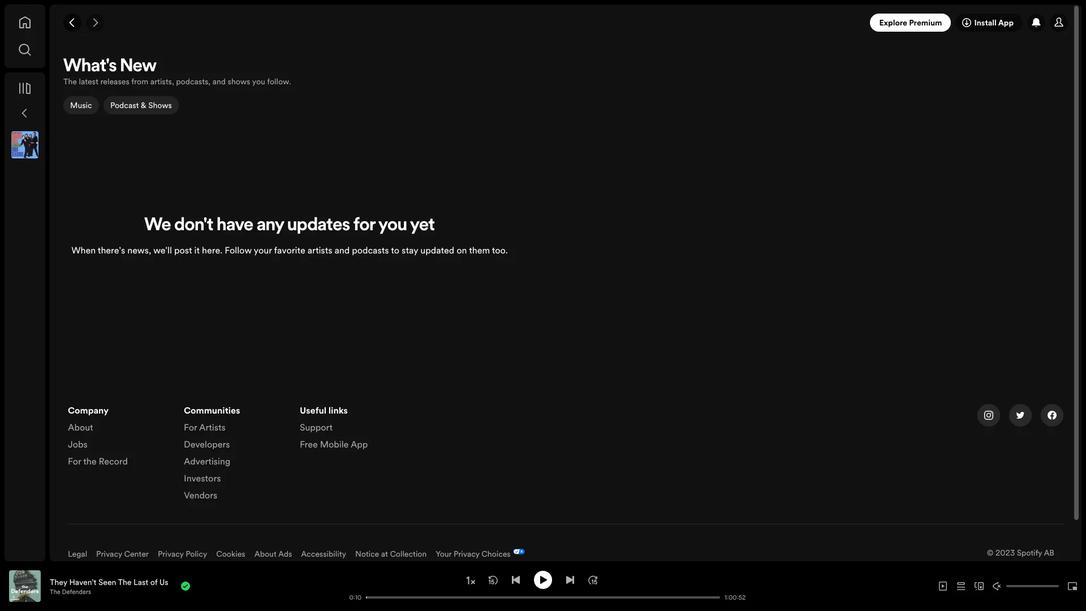 Task type: describe. For each thing, give the bounding box(es) containing it.
artists,
[[150, 76, 174, 87]]

artists
[[308, 244, 333, 256]]

now playing view image
[[27, 576, 36, 585]]

podcasts,
[[176, 76, 211, 87]]

1 vertical spatial and
[[335, 244, 350, 256]]

policy
[[186, 548, 207, 560]]

player controls element
[[13, 571, 748, 602]]

1 horizontal spatial about
[[255, 548, 277, 560]]

privacy policy link
[[158, 548, 207, 560]]

your
[[254, 244, 272, 256]]

© 2023 spotify ab
[[988, 547, 1055, 559]]

new
[[120, 58, 157, 76]]

0:10
[[350, 593, 362, 602]]

defenders
[[62, 588, 91, 596]]

seen
[[98, 576, 116, 588]]

don't
[[174, 217, 214, 235]]

favorite
[[274, 244, 305, 256]]

skip forward 15 seconds image
[[589, 575, 598, 584]]

there's
[[98, 244, 125, 256]]

home image
[[18, 16, 32, 29]]

explore premium button
[[871, 14, 952, 32]]

they
[[50, 576, 67, 588]]

ab
[[1045, 547, 1055, 559]]

3 privacy from the left
[[454, 548, 480, 560]]

haven't
[[69, 576, 96, 588]]

legal link
[[68, 548, 87, 560]]

instagram image
[[985, 411, 994, 420]]

music
[[70, 100, 92, 111]]

explore
[[880, 17, 908, 28]]

accessibility link
[[301, 548, 346, 560]]

podcast & shows
[[110, 100, 172, 111]]

free mobile app link
[[300, 438, 368, 455]]

they haven't seen the last of us link
[[50, 576, 168, 588]]

Podcast & Shows checkbox
[[103, 96, 179, 114]]

at
[[381, 548, 388, 560]]

notice at collection
[[355, 548, 427, 560]]

connect to a device image
[[975, 582, 984, 591]]

the
[[83, 455, 96, 468]]

advertising
[[184, 455, 231, 468]]

links
[[329, 404, 348, 417]]

privacy center link
[[96, 548, 149, 560]]

have
[[217, 217, 254, 235]]

us
[[160, 576, 168, 588]]

group inside main element
[[7, 127, 43, 163]]

search image
[[18, 43, 32, 57]]

facebook image
[[1048, 411, 1057, 420]]

and inside 'what's new the latest releases from artists, podcasts, and shows you follow.'
[[213, 76, 226, 87]]

now playing: they haven't seen the last of us by the defenders footer
[[9, 571, 328, 602]]

2023
[[996, 547, 1016, 559]]

volume off image
[[993, 582, 1002, 591]]

developers link
[[184, 438, 230, 455]]

app inside top bar and user menu element
[[999, 17, 1014, 28]]

for
[[354, 217, 376, 235]]

here.
[[202, 244, 223, 256]]

premium
[[910, 17, 943, 28]]

on
[[457, 244, 467, 256]]

support
[[300, 421, 333, 434]]

about inside the company about jobs for the record
[[68, 421, 93, 434]]

spotify - web player: music for everyone element
[[50, 54, 1082, 587]]

skip back 15 seconds image
[[489, 575, 498, 584]]

vendors link
[[184, 489, 217, 506]]

mobile
[[320, 438, 349, 451]]

your
[[436, 548, 452, 560]]

record
[[99, 455, 128, 468]]

top bar and user menu element
[[50, 5, 1082, 41]]

notice
[[355, 548, 379, 560]]

about link
[[68, 421, 93, 438]]

you inside 'what's new the latest releases from artists, podcasts, and shows you follow.'
[[252, 76, 265, 87]]

company about jobs for the record
[[68, 404, 128, 468]]

news,
[[127, 244, 151, 256]]

last
[[134, 576, 148, 588]]

center
[[124, 548, 149, 560]]

accessibility
[[301, 548, 346, 560]]

jobs
[[68, 438, 88, 451]]

the defenders link
[[50, 588, 91, 596]]

for artists link
[[184, 421, 226, 438]]

go forward image
[[91, 18, 100, 27]]

1:00:52
[[725, 593, 746, 602]]

any
[[257, 217, 284, 235]]

twitter image
[[1017, 411, 1026, 420]]

previous image
[[512, 575, 521, 584]]



Task type: locate. For each thing, give the bounding box(es) containing it.
about left ads
[[255, 548, 277, 560]]

0 vertical spatial and
[[213, 76, 226, 87]]

to
[[391, 244, 400, 256]]

you up to
[[379, 217, 407, 235]]

for inside "communities for artists developers advertising investors vendors"
[[184, 421, 197, 434]]

privacy right your
[[454, 548, 480, 560]]

play image
[[539, 575, 548, 584]]

podcasts
[[352, 244, 389, 256]]

app right mobile
[[351, 438, 368, 451]]

0 horizontal spatial list
[[68, 404, 170, 472]]

stay
[[402, 244, 418, 256]]

the
[[63, 76, 77, 87], [118, 576, 132, 588], [50, 588, 60, 596]]

spotify
[[1018, 547, 1043, 559]]

investors link
[[184, 472, 221, 489]]

company
[[68, 404, 109, 417]]

shows
[[148, 100, 172, 111]]

list containing communities
[[184, 404, 286, 506]]

your privacy choices link
[[436, 548, 511, 560]]

useful
[[300, 404, 327, 417]]

2 horizontal spatial the
[[118, 576, 132, 588]]

1 horizontal spatial and
[[335, 244, 350, 256]]

and
[[213, 76, 226, 87], [335, 244, 350, 256]]

and left the 'shows'
[[213, 76, 226, 87]]

from
[[131, 76, 148, 87]]

follow.
[[267, 76, 291, 87]]

1 horizontal spatial app
[[999, 17, 1014, 28]]

them
[[469, 244, 490, 256]]

cookies
[[216, 548, 245, 560]]

0 horizontal spatial app
[[351, 438, 368, 451]]

for
[[184, 421, 197, 434], [68, 455, 81, 468]]

2 horizontal spatial privacy
[[454, 548, 480, 560]]

0 horizontal spatial the
[[50, 588, 60, 596]]

next image
[[566, 575, 575, 584]]

privacy for privacy policy
[[158, 548, 184, 560]]

go back image
[[68, 18, 77, 27]]

the left defenders
[[50, 588, 60, 596]]

0 horizontal spatial about
[[68, 421, 93, 434]]

1 list from the left
[[68, 404, 170, 472]]

list
[[68, 404, 170, 472], [184, 404, 286, 506], [300, 404, 402, 455]]

and right artists
[[335, 244, 350, 256]]

©
[[988, 547, 994, 559]]

install app link
[[956, 14, 1023, 32]]

the inside 'what's new the latest releases from artists, podcasts, and shows you follow.'
[[63, 76, 77, 87]]

3 list from the left
[[300, 404, 402, 455]]

cookies link
[[216, 548, 245, 560]]

&
[[141, 100, 146, 111]]

main element
[[5, 5, 45, 561]]

shows
[[228, 76, 250, 87]]

we don't have any updates for you yet
[[144, 217, 435, 235]]

notice at collection link
[[355, 548, 427, 560]]

artists
[[199, 421, 226, 434]]

list containing company
[[68, 404, 170, 472]]

1 vertical spatial you
[[379, 217, 407, 235]]

it
[[194, 244, 200, 256]]

vendors
[[184, 489, 217, 501]]

jobs link
[[68, 438, 88, 455]]

too.
[[492, 244, 508, 256]]

post
[[174, 244, 192, 256]]

install app
[[975, 17, 1014, 28]]

1 horizontal spatial you
[[379, 217, 407, 235]]

change speed image
[[465, 575, 477, 586]]

0 horizontal spatial and
[[213, 76, 226, 87]]

group
[[7, 127, 43, 163]]

choices
[[482, 548, 511, 560]]

when
[[71, 244, 96, 256]]

1 privacy from the left
[[96, 548, 122, 560]]

for inside the company about jobs for the record
[[68, 455, 81, 468]]

we'll
[[153, 244, 172, 256]]

developers
[[184, 438, 230, 451]]

of
[[150, 576, 158, 588]]

0 vertical spatial about
[[68, 421, 93, 434]]

latest
[[79, 76, 98, 87]]

0 vertical spatial for
[[184, 421, 197, 434]]

we
[[144, 217, 171, 235]]

what's new the latest releases from artists, podcasts, and shows you follow.
[[63, 58, 291, 87]]

support link
[[300, 421, 333, 438]]

legal
[[68, 548, 87, 560]]

list containing useful links
[[300, 404, 402, 455]]

your privacy choices
[[436, 548, 511, 560]]

collection
[[390, 548, 427, 560]]

2 privacy from the left
[[158, 548, 184, 560]]

investors
[[184, 472, 221, 485]]

communities for artists developers advertising investors vendors
[[184, 404, 240, 501]]

for left "the"
[[68, 455, 81, 468]]

Music checkbox
[[63, 96, 99, 114]]

1 horizontal spatial for
[[184, 421, 197, 434]]

1 horizontal spatial list
[[184, 404, 286, 506]]

app
[[999, 17, 1014, 28], [351, 438, 368, 451]]

about up jobs
[[68, 421, 93, 434]]

for left the artists
[[184, 421, 197, 434]]

0 horizontal spatial for
[[68, 455, 81, 468]]

1 horizontal spatial privacy
[[158, 548, 184, 560]]

for the record link
[[68, 455, 128, 472]]

follow
[[225, 244, 252, 256]]

updated
[[421, 244, 455, 256]]

updates
[[288, 217, 350, 235]]

about ads link
[[255, 548, 292, 560]]

when there's news, we'll post it here. follow your favorite artists and podcasts to stay updated on them too.
[[71, 244, 508, 256]]

1 vertical spatial for
[[68, 455, 81, 468]]

explore premium
[[880, 17, 943, 28]]

you right the 'shows'
[[252, 76, 265, 87]]

they haven't seen the last of us the defenders
[[50, 576, 168, 596]]

0 horizontal spatial privacy
[[96, 548, 122, 560]]

the left last
[[118, 576, 132, 588]]

the left latest
[[63, 76, 77, 87]]

1 vertical spatial app
[[351, 438, 368, 451]]

app right install
[[999, 17, 1014, 28]]

what's new image
[[1032, 18, 1041, 27]]

privacy for privacy center
[[96, 548, 122, 560]]

1 vertical spatial about
[[255, 548, 277, 560]]

0 vertical spatial app
[[999, 17, 1014, 28]]

0 horizontal spatial you
[[252, 76, 265, 87]]

app inside useful links support free mobile app
[[351, 438, 368, 451]]

privacy left center
[[96, 548, 122, 560]]

releases
[[100, 76, 130, 87]]

2 list from the left
[[184, 404, 286, 506]]

useful links support free mobile app
[[300, 404, 368, 451]]

2 horizontal spatial list
[[300, 404, 402, 455]]

0 vertical spatial you
[[252, 76, 265, 87]]

privacy policy
[[158, 548, 207, 560]]

communities
[[184, 404, 240, 417]]

1 horizontal spatial the
[[63, 76, 77, 87]]

california consumer privacy act (ccpa) opt-out icon image
[[511, 549, 525, 557]]

podcast
[[110, 100, 139, 111]]

privacy
[[96, 548, 122, 560], [158, 548, 184, 560], [454, 548, 480, 560]]

free
[[300, 438, 318, 451]]

advertising link
[[184, 455, 231, 472]]

about ads
[[255, 548, 292, 560]]

privacy center
[[96, 548, 149, 560]]

ads
[[278, 548, 292, 560]]

privacy left policy
[[158, 548, 184, 560]]

about
[[68, 421, 93, 434], [255, 548, 277, 560]]



Task type: vqa. For each thing, say whether or not it's contained in the screenshot.
create inside 'button'
no



